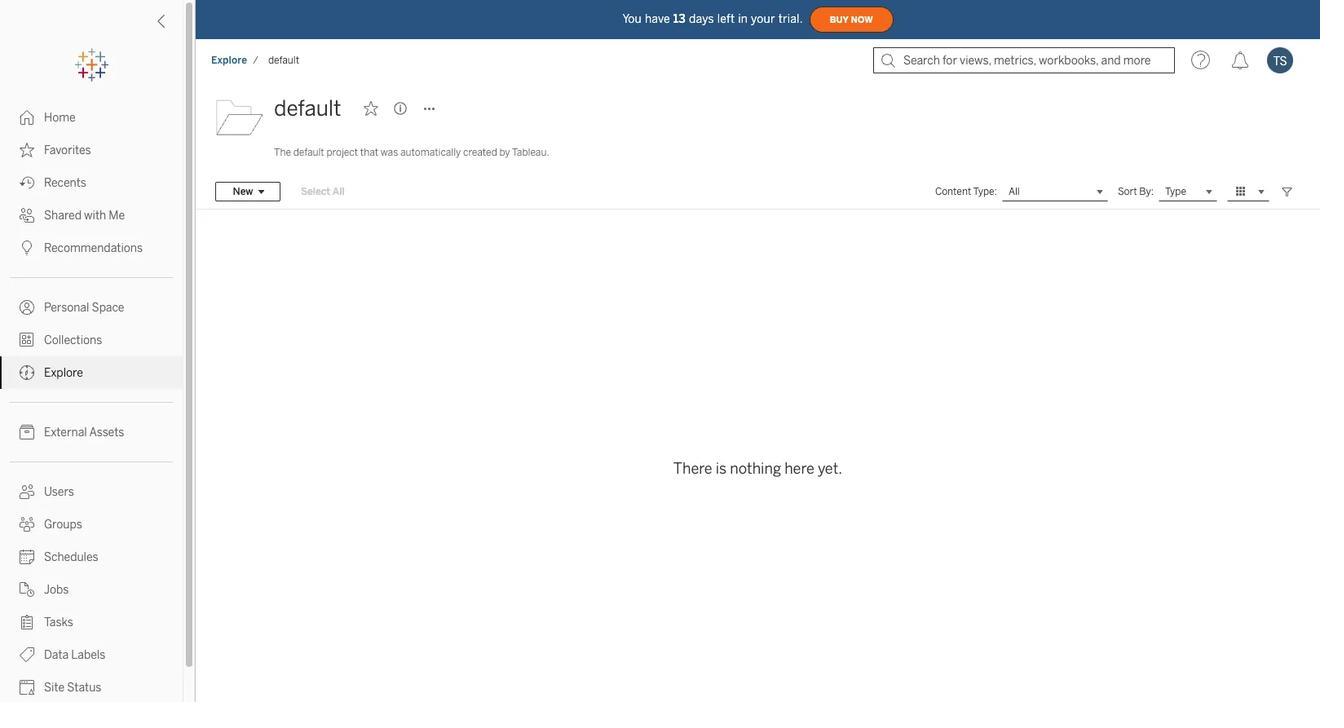 Task type: describe. For each thing, give the bounding box(es) containing it.
you
[[623, 12, 642, 26]]

users link
[[0, 476, 183, 508]]

groups link
[[0, 508, 183, 541]]

navigation panel element
[[0, 49, 183, 702]]

all inside "button"
[[333, 186, 345, 197]]

all inside 'dropdown button'
[[1009, 186, 1020, 197]]

0 vertical spatial default
[[268, 55, 299, 66]]

buy now
[[830, 14, 873, 25]]

content type:
[[936, 186, 998, 197]]

you have 13 days left in your trial.
[[623, 12, 803, 26]]

trial.
[[779, 12, 803, 26]]

main navigation. press the up and down arrow keys to access links. element
[[0, 101, 183, 702]]

Search for views, metrics, workbooks, and more text field
[[874, 47, 1176, 73]]

yet.
[[818, 460, 843, 478]]

external assets link
[[0, 416, 183, 449]]

sort by:
[[1118, 186, 1154, 197]]

schedules link
[[0, 541, 183, 574]]

shared with me link
[[0, 199, 183, 232]]

13
[[674, 12, 686, 26]]

favorites link
[[0, 134, 183, 166]]

all button
[[1003, 182, 1109, 202]]

recents link
[[0, 166, 183, 199]]

assets
[[89, 426, 124, 440]]

shared with me
[[44, 209, 125, 223]]

the
[[274, 147, 291, 158]]

personal
[[44, 301, 89, 315]]

select
[[301, 186, 331, 197]]

data labels
[[44, 649, 105, 662]]

here
[[785, 460, 815, 478]]

days
[[689, 12, 714, 26]]

favorites
[[44, 144, 91, 157]]

nothing
[[730, 460, 782, 478]]

data
[[44, 649, 69, 662]]

have
[[645, 12, 670, 26]]

new
[[233, 186, 253, 197]]

external assets
[[44, 426, 124, 440]]

grid view image
[[1234, 184, 1249, 199]]

space
[[92, 301, 124, 315]]

collections link
[[0, 324, 183, 357]]

select all
[[301, 186, 345, 197]]

data labels link
[[0, 639, 183, 671]]

collections
[[44, 334, 102, 348]]

there is nothing here yet.
[[674, 460, 843, 478]]

project image
[[215, 92, 264, 141]]

project
[[327, 147, 358, 158]]

sort
[[1118, 186, 1138, 197]]

schedules
[[44, 551, 98, 565]]



Task type: vqa. For each thing, say whether or not it's contained in the screenshot.
Testingggg 1 in 'Share Collection' dialog
no



Task type: locate. For each thing, give the bounding box(es) containing it.
recommendations
[[44, 241, 143, 255]]

default
[[268, 55, 299, 66], [274, 95, 341, 122], [293, 147, 324, 158]]

default element
[[263, 55, 304, 66]]

there
[[674, 460, 713, 478]]

home
[[44, 111, 76, 125]]

explore left /
[[211, 55, 247, 66]]

0 vertical spatial explore link
[[210, 54, 248, 67]]

was
[[381, 147, 398, 158]]

now
[[851, 14, 873, 25]]

by:
[[1140, 186, 1154, 197]]

that
[[360, 147, 379, 158]]

the default project that was automatically created by tableau.
[[274, 147, 550, 158]]

groups
[[44, 518, 82, 532]]

automatically
[[400, 147, 461, 158]]

site status
[[44, 681, 101, 695]]

all right select
[[333, 186, 345, 197]]

default up the
[[274, 95, 341, 122]]

1 vertical spatial explore link
[[0, 357, 183, 389]]

is
[[716, 460, 727, 478]]

explore down collections
[[44, 366, 83, 380]]

0 horizontal spatial explore link
[[0, 357, 183, 389]]

explore for explore
[[44, 366, 83, 380]]

1 vertical spatial default
[[274, 95, 341, 122]]

explore
[[211, 55, 247, 66], [44, 366, 83, 380]]

2 all from the left
[[1009, 186, 1020, 197]]

your
[[751, 12, 776, 26]]

/
[[253, 55, 259, 66]]

with
[[84, 209, 106, 223]]

explore inside the "main navigation. press the up and down arrow keys to access links." element
[[44, 366, 83, 380]]

explore link
[[210, 54, 248, 67], [0, 357, 183, 389]]

1 horizontal spatial all
[[1009, 186, 1020, 197]]

me
[[109, 209, 125, 223]]

1 horizontal spatial explore
[[211, 55, 247, 66]]

labels
[[71, 649, 105, 662]]

jobs link
[[0, 574, 183, 606]]

0 horizontal spatial all
[[333, 186, 345, 197]]

all right type:
[[1009, 186, 1020, 197]]

personal space link
[[0, 291, 183, 324]]

type:
[[974, 186, 998, 197]]

buy now button
[[810, 7, 894, 33]]

default right the
[[293, 147, 324, 158]]

jobs
[[44, 583, 69, 597]]

tasks link
[[0, 606, 183, 639]]

2 vertical spatial default
[[293, 147, 324, 158]]

external
[[44, 426, 87, 440]]

type button
[[1159, 182, 1218, 202]]

shared
[[44, 209, 82, 223]]

personal space
[[44, 301, 124, 315]]

0 horizontal spatial explore
[[44, 366, 83, 380]]

by
[[500, 147, 510, 158]]

left
[[718, 12, 735, 26]]

tasks
[[44, 616, 73, 630]]

all
[[333, 186, 345, 197], [1009, 186, 1020, 197]]

explore link left /
[[210, 54, 248, 67]]

explore for explore /
[[211, 55, 247, 66]]

users
[[44, 485, 74, 499]]

buy
[[830, 14, 849, 25]]

created
[[463, 147, 497, 158]]

site
[[44, 681, 65, 695]]

home link
[[0, 101, 183, 134]]

tableau.
[[512, 147, 550, 158]]

default right /
[[268, 55, 299, 66]]

0 vertical spatial explore
[[211, 55, 247, 66]]

recents
[[44, 176, 86, 190]]

1 all from the left
[[333, 186, 345, 197]]

select all button
[[290, 182, 355, 202]]

in
[[738, 12, 748, 26]]

status
[[67, 681, 101, 695]]

type
[[1166, 185, 1187, 197]]

content
[[936, 186, 972, 197]]

1 horizontal spatial explore link
[[210, 54, 248, 67]]

new button
[[215, 182, 281, 202]]

explore /
[[211, 55, 259, 66]]

recommendations link
[[0, 232, 183, 264]]

explore link down collections
[[0, 357, 183, 389]]

1 vertical spatial explore
[[44, 366, 83, 380]]

site status link
[[0, 671, 183, 702]]



